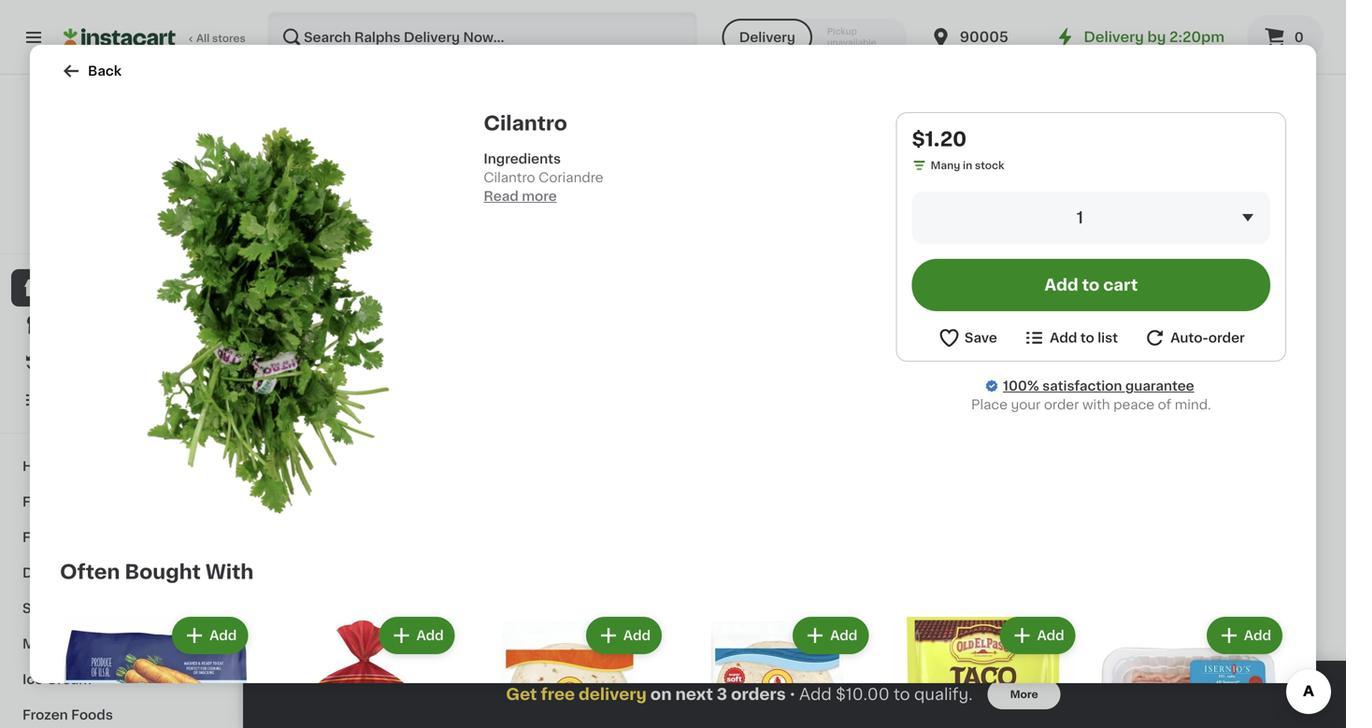 Task type: locate. For each thing, give the bounding box(es) containing it.
add inside the treatment tracker modal dialog
[[800, 687, 832, 703]]

1 vertical spatial (200+)
[[1147, 670, 1192, 683]]

0 vertical spatial &
[[62, 567, 73, 580]]

light
[[912, 170, 945, 183], [455, 189, 488, 202]]

order left with
[[1045, 398, 1080, 412]]

product group containing 19
[[455, 0, 614, 259]]

0
[[1295, 31, 1305, 44], [291, 145, 305, 165]]

qualify.
[[915, 687, 973, 703]]

eggs
[[76, 567, 110, 580]]

& right meat
[[60, 638, 71, 651]]

• inside michelob ultra superior light beer 24 pack • 3 options
[[499, 207, 503, 217]]

satisfaction up place your order with peace of mind. on the right bottom
[[1043, 380, 1123, 393]]

1 vertical spatial many in stock
[[299, 222, 373, 232]]

beer for ultra
[[491, 189, 522, 202]]

all
[[196, 33, 210, 43]]

2 horizontal spatial delivery
[[1085, 30, 1145, 44]]

1 horizontal spatial lb
[[340, 203, 350, 214]]

1 vertical spatial fresh
[[22, 496, 60, 509]]

2 vertical spatial view
[[1093, 670, 1125, 683]]

1 horizontal spatial pack
[[1273, 189, 1305, 202]]

3 inside the treatment tracker modal dialog
[[717, 687, 728, 703]]

in down 0.25
[[331, 222, 341, 232]]

1 view all (200+) from the top
[[1093, 295, 1192, 308]]

beer for american
[[843, 189, 874, 202]]

to inside button
[[1083, 277, 1100, 293]]

stock down 'roma tomato $1.20 / lb about 0.25 lb each'
[[344, 222, 373, 232]]

0 inside button
[[1295, 31, 1305, 44]]

view pricing policy link
[[64, 206, 175, 221]]

0 horizontal spatial •
[[499, 207, 503, 217]]

1 vertical spatial holiday
[[281, 666, 361, 686]]

$10.00
[[836, 687, 890, 703]]

many left 9
[[931, 160, 961, 171]]

0 vertical spatial 3
[[506, 207, 513, 217]]

(200+) for fresh vegetables
[[1147, 295, 1192, 308]]

1 horizontal spatial fresh vegetables link
[[281, 291, 460, 313]]

options down (2.46k)
[[1053, 206, 1093, 216]]

to for cart
[[1083, 277, 1100, 293]]

• right orders
[[790, 687, 796, 702]]

1 vertical spatial cilantro
[[484, 171, 536, 184]]

4 down american
[[854, 207, 862, 217]]

100% down ralphs
[[48, 227, 76, 237]]

1 horizontal spatial •
[[790, 687, 796, 702]]

view down cart
[[1093, 295, 1125, 308]]

auto-
[[1171, 332, 1209, 345]]

pack right variety
[[1273, 189, 1305, 202]]

list
[[1098, 332, 1119, 345]]

often bought with
[[60, 563, 254, 582]]

(2.46k)
[[1046, 191, 1084, 201]]

add
[[1045, 277, 1079, 293], [1051, 332, 1078, 345], [1093, 366, 1121, 380], [210, 630, 237, 643], [417, 630, 444, 643], [624, 630, 651, 643], [831, 630, 858, 643], [1038, 630, 1065, 643], [1245, 630, 1272, 643], [800, 687, 832, 703]]

1 vertical spatial all
[[1128, 670, 1143, 683]]

beer inside michelob ultra superior light beer 24 pack • 3 options
[[491, 189, 522, 202]]

4 inside coors american light lager beer 4 options many in stock
[[854, 207, 862, 217]]

canada
[[977, 170, 1027, 183]]

2 beer from the left
[[843, 189, 874, 202]]

30
[[307, 146, 321, 156]]

0 horizontal spatial guarantee
[[144, 227, 198, 237]]

many in stock
[[931, 160, 1005, 171], [299, 222, 373, 232]]

each inside 'roma tomato $1.20 / lb about 0.25 lb each'
[[353, 203, 378, 214]]

• down read
[[499, 207, 503, 217]]

2 cilantro from the top
[[484, 171, 536, 184]]

1 vertical spatial fresh vegetables
[[22, 496, 139, 509]]

0 vertical spatial 100% satisfaction guarantee
[[48, 227, 198, 237]]

2 view all (200+) from the top
[[1093, 670, 1192, 683]]

0 vertical spatial view
[[64, 208, 89, 218]]

ice
[[22, 673, 43, 687]]

1 horizontal spatial holiday
[[281, 666, 361, 686]]

roma tomato $1.20 / lb about 0.25 lb each
[[281, 170, 378, 214]]

order inside button
[[1209, 332, 1246, 345]]

1 beer from the left
[[491, 189, 522, 202]]

0 horizontal spatial pack
[[471, 207, 497, 217]]

(200+)
[[1147, 295, 1192, 308], [1147, 670, 1192, 683]]

place
[[972, 398, 1008, 412]]

ralphs delivery now
[[50, 186, 189, 199]]

orders
[[731, 687, 786, 703]]

100% up your
[[1004, 380, 1040, 393]]

to right $10.00
[[894, 687, 911, 703]]

0 horizontal spatial holiday
[[22, 460, 75, 473]]

dry
[[1031, 170, 1054, 183]]

(200+) for holiday
[[1147, 670, 1192, 683]]

0 horizontal spatial 4
[[854, 207, 862, 217]]

product group
[[281, 0, 440, 238], [455, 0, 614, 259], [629, 0, 788, 241], [803, 0, 962, 259], [1151, 0, 1310, 236], [281, 351, 440, 612], [803, 351, 962, 611], [977, 351, 1136, 612], [1151, 351, 1310, 611], [60, 614, 252, 729], [267, 614, 459, 729], [474, 614, 666, 729], [681, 614, 873, 729], [888, 614, 1080, 729], [1095, 614, 1287, 729]]

0 vertical spatial many in stock
[[931, 160, 1005, 171]]

1 horizontal spatial order
[[1209, 332, 1246, 345]]

item carousel region
[[281, 283, 1310, 642], [281, 657, 1310, 729]]

1 vertical spatial •
[[790, 687, 796, 702]]

$1.20 up the "about" at top
[[281, 188, 309, 199]]

1 horizontal spatial holiday link
[[281, 665, 361, 687]]

view all (200+) link
[[1093, 293, 1205, 311], [1093, 667, 1205, 685]]

to inside button
[[1081, 332, 1095, 345]]

each (est.)
[[329, 144, 409, 159]]

meat & seafood
[[22, 638, 131, 651]]

in inside coors american light lager beer 4 options many in stock
[[853, 226, 863, 236]]

1 vertical spatial view all (200+)
[[1093, 670, 1192, 683]]

superior
[[553, 170, 609, 183]]

• inside get free delivery on next 3 orders • add $10.00 to qualify.
[[790, 687, 796, 702]]

4 down (2.46k)
[[1043, 206, 1050, 216]]

place your order with peace of mind.
[[972, 398, 1212, 412]]

0 horizontal spatial lb
[[318, 188, 328, 199]]

view right more button
[[1093, 670, 1125, 683]]

100% inside button
[[48, 227, 76, 237]]

many in stock down 0.25
[[299, 222, 373, 232]]

guarantee
[[144, 227, 198, 237], [1126, 380, 1195, 393]]

& left candy
[[75, 602, 85, 616]]

now
[[159, 186, 189, 199]]

2 vertical spatial &
[[60, 638, 71, 651]]

0 vertical spatial cilantro
[[484, 114, 568, 133]]

1 horizontal spatial stock
[[866, 226, 895, 236]]

1 vertical spatial &
[[75, 602, 85, 616]]

0 horizontal spatial fresh vegetables
[[22, 496, 139, 509]]

light down $25.99 "element"
[[912, 170, 945, 183]]

0 horizontal spatial fresh vegetables link
[[11, 485, 227, 520]]

90005
[[960, 30, 1009, 44]]

michelob
[[455, 170, 516, 183]]

0 horizontal spatial beer
[[491, 189, 522, 202]]

$25.99 element
[[803, 143, 962, 167]]

fresh fruit link
[[11, 520, 227, 556]]

100% satisfaction guarantee down view pricing policy "link"
[[48, 227, 198, 237]]

to left list
[[1081, 332, 1095, 345]]

4
[[1043, 206, 1050, 216], [854, 207, 862, 217]]

0 vertical spatial guarantee
[[144, 227, 198, 237]]

0 vertical spatial 100%
[[48, 227, 76, 237]]

2 horizontal spatial options
[[1053, 206, 1093, 216]]

meat & seafood link
[[11, 627, 227, 662]]

delivery inside button
[[740, 31, 796, 44]]

1 horizontal spatial $1.20
[[913, 130, 967, 149]]

• for 19
[[499, 207, 503, 217]]

0 vertical spatial fresh vegetables
[[281, 292, 460, 312]]

0 vertical spatial •
[[499, 207, 503, 217]]

each down tomato
[[353, 203, 378, 214]]

2 all from the top
[[1128, 670, 1143, 683]]

100% satisfaction guarantee up with
[[1004, 380, 1195, 393]]

1 vertical spatial vegetables
[[63, 496, 139, 509]]

1 horizontal spatial beer
[[843, 189, 874, 202]]

fresh
[[281, 292, 339, 312], [22, 496, 60, 509], [22, 531, 60, 544]]

0 vertical spatial pack
[[1273, 189, 1305, 202]]

$1.20 inside 'roma tomato $1.20 / lb about 0.25 lb each'
[[281, 188, 309, 199]]

beer down the "michelob"
[[491, 189, 522, 202]]

1 vertical spatial view
[[1093, 295, 1125, 308]]

add to list button
[[1023, 326, 1119, 350]]

many down 0.25
[[299, 222, 329, 232]]

0 horizontal spatial 100% satisfaction guarantee
[[48, 227, 198, 237]]

many in stock left dry
[[931, 160, 1005, 171]]

foods
[[71, 709, 113, 722]]

1 vertical spatial holiday link
[[281, 665, 361, 687]]

2 (200+) from the top
[[1147, 670, 1192, 683]]

1 (200+) from the top
[[1147, 295, 1192, 308]]

1 vertical spatial 100% satisfaction guarantee
[[1004, 380, 1195, 393]]

order up the mind.
[[1209, 332, 1246, 345]]

& for meat
[[60, 638, 71, 651]]

on
[[651, 687, 672, 703]]

2 horizontal spatial many
[[931, 160, 961, 171]]

99
[[490, 146, 504, 156]]

$
[[284, 146, 291, 156]]

pack inside truly hard seltzer lemonade variety pack
[[1273, 189, 1305, 202]]

many
[[931, 160, 961, 171], [299, 222, 329, 232], [821, 226, 851, 236]]

cilantro inside 'ingredients cilantro coriandre read more'
[[484, 171, 536, 184]]

lb right /
[[318, 188, 328, 199]]

0 vertical spatial satisfaction
[[79, 227, 142, 237]]

2 vertical spatial to
[[894, 687, 911, 703]]

1 horizontal spatial 0
[[1295, 31, 1305, 44]]

delivery
[[1085, 30, 1145, 44], [740, 31, 796, 44], [99, 186, 155, 199]]

add inside button
[[1045, 277, 1079, 293]]

1 horizontal spatial light
[[912, 170, 945, 183]]

0 horizontal spatial 0
[[291, 145, 305, 165]]

3 inside michelob ultra superior light beer 24 pack • 3 options
[[506, 207, 513, 217]]

options down american
[[864, 207, 904, 217]]

1 horizontal spatial 3
[[717, 687, 728, 703]]

1 horizontal spatial options
[[864, 207, 904, 217]]

delivery for delivery by 2:20pm
[[1085, 30, 1145, 44]]

of
[[1159, 398, 1172, 412]]

many down lager
[[821, 226, 851, 236]]

1 horizontal spatial many
[[821, 226, 851, 236]]

in down american
[[853, 226, 863, 236]]

product group containing 0
[[281, 0, 440, 238]]

0 horizontal spatial many in stock
[[299, 222, 373, 232]]

1 all from the top
[[1128, 295, 1143, 308]]

0.25
[[315, 203, 338, 214]]

0 vertical spatial item carousel region
[[281, 283, 1310, 642]]

$1.20
[[913, 130, 967, 149], [281, 188, 309, 199]]

100% satisfaction guarantee button
[[29, 221, 209, 239]]

more button
[[988, 680, 1061, 710]]

1 horizontal spatial 100%
[[1004, 380, 1040, 393]]

michelob ultra superior light beer 24 pack • 3 options
[[455, 170, 609, 217]]

delivery button
[[723, 19, 813, 56]]

1 vertical spatial satisfaction
[[1043, 380, 1123, 393]]

1 vertical spatial guarantee
[[1126, 380, 1195, 393]]

0 vertical spatial fresh
[[281, 292, 339, 312]]

options down the more at the left top of the page
[[515, 207, 555, 217]]

1 horizontal spatial guarantee
[[1126, 380, 1195, 393]]

product group containing coors american light lager beer
[[803, 0, 962, 259]]

delivery
[[579, 687, 647, 703]]

1 cilantro from the top
[[484, 114, 568, 133]]

0 vertical spatial each
[[329, 144, 366, 159]]

view all (200+) for fresh vegetables
[[1093, 295, 1192, 308]]

view down ralphs
[[64, 208, 89, 218]]

1 vertical spatial $1.20
[[281, 188, 309, 199]]

ingredients cilantro coriandre read more
[[484, 152, 604, 203]]

$1.20 left 9
[[913, 130, 967, 149]]

delivery by 2:20pm link
[[1055, 26, 1225, 49]]

to left cart
[[1083, 277, 1100, 293]]

view inside "link"
[[64, 208, 89, 218]]

cilantro up read
[[484, 171, 536, 184]]

1 vertical spatial to
[[1081, 332, 1095, 345]]

vegetables
[[343, 292, 460, 312], [63, 496, 139, 509]]

in left 9
[[963, 160, 973, 171]]

ultra
[[519, 170, 550, 183]]

& for dairy
[[62, 567, 73, 580]]

beer inside coors american light lager beer 4 options many in stock
[[843, 189, 874, 202]]

None search field
[[268, 11, 698, 64]]

3 right the next
[[717, 687, 728, 703]]

0 vertical spatial $1.20
[[913, 130, 967, 149]]

pack
[[1273, 189, 1305, 202], [471, 207, 497, 217]]

100%
[[48, 227, 76, 237], [1004, 380, 1040, 393]]

1 vertical spatial item carousel region
[[281, 657, 1310, 729]]

fresh vegetables link
[[281, 291, 460, 313], [11, 485, 227, 520]]

0 vertical spatial fresh vegetables link
[[281, 291, 460, 313]]

options
[[1053, 206, 1093, 216], [515, 207, 555, 217], [864, 207, 904, 217]]

many inside coors american light lager beer 4 options many in stock
[[821, 226, 851, 236]]

stock left dry
[[976, 160, 1005, 171]]

0 horizontal spatial 3
[[506, 207, 513, 217]]

0 vertical spatial order
[[1209, 332, 1246, 345]]

0 vertical spatial holiday
[[22, 460, 75, 473]]

options inside michelob ultra superior light beer 24 pack • 3 options
[[515, 207, 555, 217]]

1 vertical spatial view all (200+) link
[[1093, 667, 1205, 685]]

1 horizontal spatial vegetables
[[343, 292, 460, 312]]

save button
[[938, 326, 998, 350]]

lb right 0.25
[[340, 203, 350, 214]]

1 vertical spatial 3
[[717, 687, 728, 703]]

0 vertical spatial light
[[912, 170, 945, 183]]

each up tomato
[[329, 144, 366, 159]]

pack right 24
[[471, 207, 497, 217]]

guarantee down policy
[[144, 227, 198, 237]]

1 horizontal spatial delivery
[[740, 31, 796, 44]]

3
[[506, 207, 513, 217], [717, 687, 728, 703]]

light up 24
[[455, 189, 488, 202]]

0 vertical spatial all
[[1128, 295, 1143, 308]]

view all (200+)
[[1093, 295, 1192, 308], [1093, 670, 1192, 683]]

holiday inside item carousel region
[[281, 666, 361, 686]]

0 vertical spatial view all (200+)
[[1093, 295, 1192, 308]]

service type group
[[723, 19, 908, 56]]

lb
[[318, 188, 328, 199], [340, 203, 350, 214]]

add button
[[1058, 356, 1130, 390], [174, 619, 246, 653], [381, 619, 453, 653], [588, 619, 660, 653], [795, 619, 867, 653], [1002, 619, 1074, 653], [1209, 619, 1282, 653]]

satisfaction down pricing
[[79, 227, 142, 237]]

next
[[676, 687, 714, 703]]

1 horizontal spatial 4
[[1043, 206, 1050, 216]]

holiday
[[22, 460, 75, 473], [281, 666, 361, 686]]

& left eggs
[[62, 567, 73, 580]]

add inside button
[[1051, 332, 1078, 345]]

stock down american
[[866, 226, 895, 236]]

more
[[1011, 690, 1039, 700]]

guarantee up of
[[1126, 380, 1195, 393]]

19 99
[[465, 145, 504, 165]]

&
[[62, 567, 73, 580], [75, 602, 85, 616], [60, 638, 71, 651]]

1 view all (200+) link from the top
[[1093, 293, 1205, 311]]

1 field
[[913, 192, 1271, 244]]

cart
[[1104, 277, 1139, 293]]

2 item carousel region from the top
[[281, 657, 1310, 729]]

1 horizontal spatial fresh vegetables
[[281, 292, 460, 312]]

treatment tracker modal dialog
[[243, 661, 1347, 729]]

all for holiday
[[1128, 670, 1143, 683]]

satisfaction
[[79, 227, 142, 237], [1043, 380, 1123, 393]]

1 vertical spatial each
[[353, 203, 378, 214]]

2 view all (200+) link from the top
[[1093, 667, 1205, 685]]

pricing
[[91, 208, 129, 218]]

0 horizontal spatial options
[[515, 207, 555, 217]]

fresh vegetables
[[281, 292, 460, 312], [22, 496, 139, 509]]

1 item carousel region from the top
[[281, 283, 1310, 642]]

frozen
[[22, 709, 68, 722]]

1 horizontal spatial in
[[853, 226, 863, 236]]

3 down read
[[506, 207, 513, 217]]

truly hard seltzer lemonade variety pack button
[[1151, 0, 1310, 220]]

beer down american
[[843, 189, 874, 202]]

0 horizontal spatial light
[[455, 189, 488, 202]]

0 vertical spatial to
[[1083, 277, 1100, 293]]

ralphs delivery now link
[[50, 97, 189, 202]]

cilantro up the ingredients
[[484, 114, 568, 133]]

to
[[1083, 277, 1100, 293], [1081, 332, 1095, 345], [894, 687, 911, 703]]



Task type: describe. For each thing, give the bounding box(es) containing it.
satisfaction inside button
[[79, 227, 142, 237]]

1 vertical spatial 0
[[291, 145, 305, 165]]

hard
[[1186, 170, 1218, 183]]

ginger
[[1058, 170, 1102, 183]]

all for fresh vegetables
[[1128, 295, 1143, 308]]

90005 button
[[930, 11, 1043, 64]]

bought
[[125, 563, 201, 582]]

view pricing policy
[[64, 208, 164, 218]]

1 vertical spatial fresh vegetables link
[[11, 485, 227, 520]]

read
[[484, 190, 519, 203]]

(est.)
[[370, 144, 409, 159]]

light inside michelob ultra superior light beer 24 pack • 3 options
[[455, 189, 488, 202]]

meat
[[22, 638, 57, 651]]

$19.99 element
[[1151, 143, 1310, 167]]

ralphs
[[50, 186, 96, 199]]

0 vertical spatial vegetables
[[343, 292, 460, 312]]

guarantee inside button
[[144, 227, 198, 237]]

to for list
[[1081, 332, 1095, 345]]

delivery for delivery
[[740, 31, 796, 44]]

to inside the treatment tracker modal dialog
[[894, 687, 911, 703]]

with
[[206, 563, 254, 582]]

your
[[1012, 398, 1041, 412]]

view for fresh vegetables
[[1093, 295, 1125, 308]]

0 vertical spatial lb
[[318, 188, 328, 199]]

0 button
[[1248, 15, 1325, 60]]

more
[[522, 190, 557, 203]]

ralphs delivery now logo image
[[78, 97, 160, 180]]

many in stock inside product group
[[299, 222, 373, 232]]

about
[[281, 203, 312, 214]]

add to cart
[[1045, 277, 1139, 293]]

ingredients button
[[484, 150, 874, 168]]

1 horizontal spatial many in stock
[[931, 160, 1005, 171]]

view all (200+) link for holiday
[[1093, 667, 1205, 685]]

item carousel region containing fresh vegetables
[[281, 283, 1310, 642]]

frozen foods
[[22, 709, 113, 722]]

peace
[[1114, 398, 1155, 412]]

truly hard seltzer lemonade variety pack
[[1151, 170, 1305, 202]]

product group containing truly hard seltzer lemonade variety pack
[[1151, 0, 1310, 236]]

options inside coors american light lager beer 4 options many in stock
[[864, 207, 904, 217]]

cream
[[46, 673, 92, 687]]

1 horizontal spatial 100% satisfaction guarantee
[[1004, 380, 1195, 393]]

add to cart button
[[913, 259, 1271, 311]]

item carousel region containing holiday
[[281, 657, 1310, 729]]

tomato
[[322, 170, 372, 183]]

snacks & candy link
[[11, 591, 227, 627]]

fresh fruit
[[22, 531, 94, 544]]

dairy
[[22, 567, 59, 580]]

truly
[[1151, 170, 1183, 183]]

all stores link
[[64, 11, 247, 64]]

mind.
[[1176, 398, 1212, 412]]

coriandre
[[539, 171, 604, 184]]

2 horizontal spatial in
[[963, 160, 973, 171]]

instacart logo image
[[64, 26, 176, 49]]

4 options
[[1041, 206, 1093, 216]]

cilantro image
[[75, 127, 461, 514]]

1
[[1077, 210, 1084, 226]]

seltzer
[[1221, 170, 1267, 183]]

• for get free delivery
[[790, 687, 796, 702]]

snacks & candy
[[22, 602, 133, 616]]

all stores
[[196, 33, 246, 43]]

candy
[[89, 602, 133, 616]]

save
[[965, 332, 998, 345]]

$ 0 30
[[284, 145, 321, 165]]

stock inside coors american light lager beer 4 options many in stock
[[866, 226, 895, 236]]

variety
[[1224, 189, 1270, 202]]

add to list
[[1051, 332, 1119, 345]]

holiday link inside item carousel region
[[281, 665, 361, 687]]

0 horizontal spatial in
[[331, 222, 341, 232]]

100% satisfaction guarantee link
[[1004, 377, 1195, 396]]

19
[[465, 145, 488, 165]]

by
[[1148, 30, 1167, 44]]

ice cream link
[[11, 662, 227, 698]]

100% inside "link"
[[1004, 380, 1040, 393]]

coors
[[803, 170, 842, 183]]

view for holiday
[[1093, 670, 1125, 683]]

fruit
[[63, 531, 94, 544]]

american
[[846, 170, 908, 183]]

roma
[[281, 170, 319, 183]]

0 vertical spatial holiday link
[[11, 449, 227, 485]]

view all (200+) for holiday
[[1093, 670, 1192, 683]]

lemonade
[[1151, 189, 1221, 202]]

1 vertical spatial lb
[[340, 203, 350, 214]]

lager
[[803, 189, 840, 202]]

auto-order
[[1171, 332, 1246, 345]]

read more button
[[484, 187, 557, 206]]

2 vertical spatial fresh
[[22, 531, 60, 544]]

frozen foods link
[[11, 698, 227, 729]]

policy
[[131, 208, 164, 218]]

pack inside michelob ultra superior light beer 24 pack • 3 options
[[471, 207, 497, 217]]

0 horizontal spatial many
[[299, 222, 329, 232]]

view all (200+) link for fresh vegetables
[[1093, 293, 1205, 311]]

get free delivery on next 3 orders • add $10.00 to qualify.
[[506, 687, 973, 703]]

get
[[506, 687, 537, 703]]

2 horizontal spatial stock
[[976, 160, 1005, 171]]

ingredients
[[484, 152, 561, 166]]

ale
[[1105, 170, 1126, 183]]

often
[[60, 563, 120, 582]]

0 horizontal spatial delivery
[[99, 186, 155, 199]]

light inside coors american light lager beer 4 options many in stock
[[912, 170, 945, 183]]

100% satisfaction guarantee inside button
[[48, 227, 198, 237]]

satisfaction inside "link"
[[1043, 380, 1123, 393]]

9 canada dry ginger ale
[[977, 145, 1126, 183]]

free
[[541, 687, 575, 703]]

dairy & eggs link
[[11, 556, 227, 591]]

1 vertical spatial order
[[1045, 398, 1080, 412]]

$0.30 each (estimated) element
[[281, 143, 440, 167]]

0 horizontal spatial stock
[[344, 222, 373, 232]]

0 horizontal spatial vegetables
[[63, 496, 139, 509]]

& for snacks
[[75, 602, 85, 616]]

guarantee inside "link"
[[1126, 380, 1195, 393]]

snacks
[[22, 602, 71, 616]]

auto-order button
[[1144, 326, 1246, 350]]

delivery by 2:20pm
[[1085, 30, 1225, 44]]

with
[[1083, 398, 1111, 412]]

coors american light lager beer 4 options many in stock
[[803, 170, 945, 236]]



Task type: vqa. For each thing, say whether or not it's contained in the screenshot.
the on
yes



